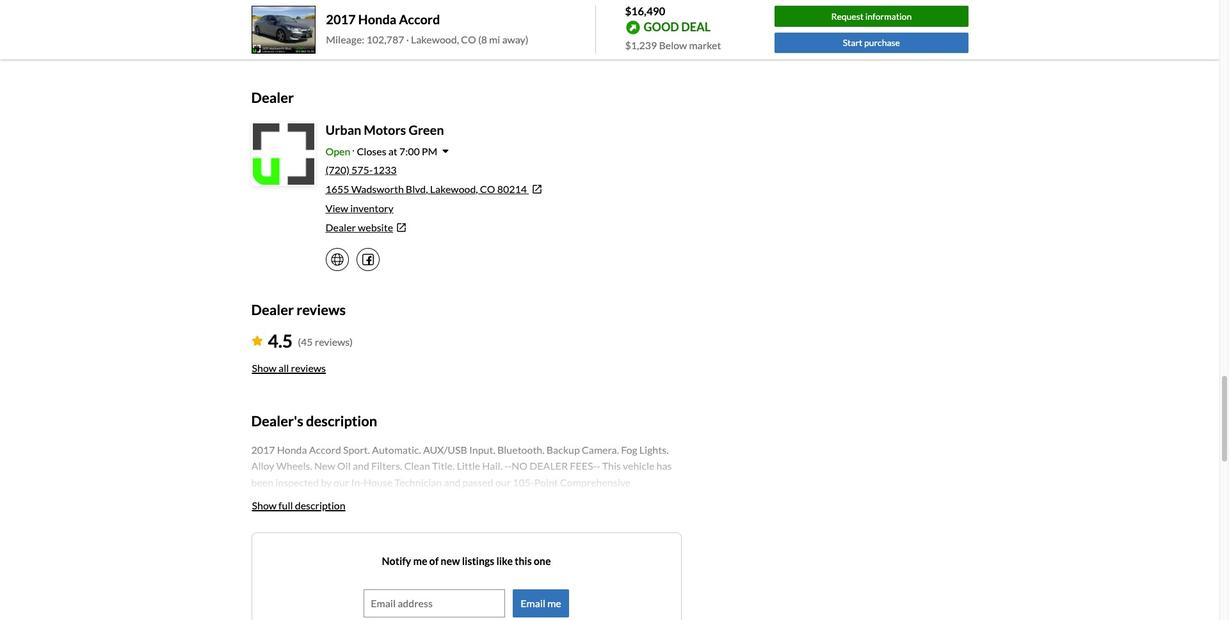 Task type: describe. For each thing, give the bounding box(es) containing it.
urban motors green image
[[253, 123, 314, 185]]

$1,239 below market
[[625, 39, 721, 51]]

2017
[[326, 12, 356, 27]]

caret down image
[[443, 146, 449, 156]]

running
[[420, 608, 458, 620]]

dealer for dealer reviews
[[251, 301, 294, 319]]

website
[[358, 221, 393, 234]]

financing
[[521, 37, 552, 46]]

,
[[426, 183, 428, 195]]

urban motors green
[[326, 122, 444, 138]]

request information button
[[775, 6, 968, 27]]

0 vertical spatial description
[[306, 413, 377, 430]]

(720) 575-1233
[[326, 164, 397, 176]]

$1,239
[[625, 39, 657, 51]]

conditioning,
[[337, 591, 397, 604]]

cruise
[[310, 608, 339, 620]]

f&r
[[555, 608, 574, 620]]

1233
[[373, 164, 397, 176]]

market
[[689, 39, 721, 51]]

head
[[576, 608, 600, 620]]

good
[[644, 20, 679, 34]]

dealer for dealer
[[251, 89, 294, 107]]

4.5 (45 reviews)
[[268, 330, 353, 352]]

purposes
[[395, 37, 426, 46]]

blvd
[[406, 183, 426, 195]]

disc),
[[283, 608, 308, 620]]

(720) 575-1233 link
[[326, 164, 397, 176]]

payments
[[290, 37, 323, 46]]

·
[[406, 34, 409, 46]]

0 vertical spatial reviews
[[296, 301, 346, 319]]

(45
[[298, 336, 313, 348]]

bags,
[[530, 608, 553, 620]]

away)
[[502, 34, 528, 46]]

me for email
[[547, 598, 561, 610]]

abs
[[251, 591, 270, 604]]

lights,
[[459, 608, 489, 620]]

*estimated
[[251, 37, 288, 46]]

open closes at 7:00 pm
[[326, 145, 437, 157]]

urban motors green link
[[326, 122, 444, 138]]

1 horizontal spatial air
[[514, 608, 528, 620]]

show all reviews button
[[251, 355, 326, 383]]

me for notify
[[413, 555, 427, 568]]

email me
[[521, 598, 561, 610]]

reviews inside button
[[291, 362, 326, 375]]

2017 honda accord mileage: 102,787 · lakewood, co (8 mi away)
[[326, 12, 528, 46]]

this
[[515, 555, 532, 568]]

lakewood, inside 2017 honda accord mileage: 102,787 · lakewood, co (8 mi away)
[[411, 34, 459, 46]]

good deal
[[644, 20, 711, 34]]

dealer's
[[251, 413, 303, 430]]

7:00
[[399, 145, 420, 157]]

show all reviews
[[252, 362, 326, 375]]

represent
[[481, 37, 514, 46]]

for
[[337, 37, 347, 46]]

wadsworth
[[351, 183, 404, 195]]

additional
[[251, 575, 298, 587]]

daytime
[[380, 608, 418, 620]]

email
[[521, 598, 545, 610]]

description inside button
[[295, 500, 345, 512]]

(4-
[[272, 591, 285, 604]]

show for dealer
[[252, 362, 277, 375]]

like
[[496, 555, 513, 568]]

information
[[865, 11, 912, 22]]

view
[[326, 202, 348, 214]]

control,
[[341, 608, 378, 620]]

the
[[663, 37, 674, 46]]

honda
[[358, 12, 396, 27]]

start purchase button
[[775, 33, 968, 53]]

reviews)
[[315, 336, 353, 348]]

dealer for dealer website
[[326, 221, 356, 234]]

or
[[571, 37, 579, 46]]

request information
[[831, 11, 912, 22]]

0 horizontal spatial air
[[321, 591, 335, 604]]

of inside *estimated payments are for informational purposes only, and do not represent a financing offer or guarantee of credit from the seller.
[[616, 37, 623, 46]]

and
[[444, 37, 457, 46]]

$16,490
[[625, 4, 665, 18]]

mi
[[489, 34, 500, 46]]

all
[[279, 362, 289, 375]]



Task type: vqa. For each thing, say whether or not it's contained in the screenshot.
tab list containing License plate
no



Task type: locate. For each thing, give the bounding box(es) containing it.
show for dealer's
[[252, 500, 277, 512]]

show full description button
[[251, 492, 346, 520]]

dual
[[491, 608, 512, 620]]

co inside 2017 honda accord mileage: 102,787 · lakewood, co (8 mi away)
[[461, 34, 476, 46]]

start purchase
[[843, 37, 900, 48]]

1655
[[326, 183, 349, 195]]

co left 80214
[[480, 183, 495, 195]]

1 horizontal spatial co
[[480, 183, 495, 195]]

0 vertical spatial co
[[461, 34, 476, 46]]

purchase
[[864, 37, 900, 48]]

air
[[321, 591, 335, 604], [514, 608, 528, 620], [638, 608, 652, 620]]

dealer website
[[326, 221, 393, 234]]

new
[[441, 555, 460, 568]]

lakewood, down 'accord'
[[411, 34, 459, 46]]

reviews
[[296, 301, 346, 319], [291, 362, 326, 375]]

1 vertical spatial lakewood,
[[430, 183, 478, 195]]

0 vertical spatial show
[[252, 362, 277, 375]]

email me button
[[513, 590, 569, 618]]

inventory
[[350, 202, 394, 214]]

1 vertical spatial dealer
[[326, 221, 356, 234]]

stereo,
[[503, 591, 535, 604]]

2 horizontal spatial air
[[638, 608, 652, 620]]

575-
[[351, 164, 373, 176]]

additional information abs (4-wheel), air conditioning, alarm system, am/fm stereo, bluetooth wireless, cd/mp3 (single disc), cruise control, daytime running lights, dual air bags, f&r head curtain air bags
[[251, 575, 681, 621]]

air down information
[[321, 591, 335, 604]]

show full description
[[252, 500, 345, 512]]

closes
[[357, 145, 386, 157]]

show left all
[[252, 362, 277, 375]]

dealer's description
[[251, 413, 377, 430]]

air down stereo,
[[514, 608, 528, 620]]

motors
[[364, 122, 406, 138]]

dealer
[[251, 89, 294, 107], [326, 221, 356, 234], [251, 301, 294, 319]]

dealer down view
[[326, 221, 356, 234]]

view inventory link
[[326, 202, 394, 214]]

0 vertical spatial me
[[413, 555, 427, 568]]

2 vertical spatial dealer
[[251, 301, 294, 319]]

mileage:
[[326, 34, 364, 46]]

1 horizontal spatial me
[[547, 598, 561, 610]]

notify me of new listings like this one
[[382, 555, 551, 568]]

open
[[326, 145, 350, 157]]

102,787
[[366, 34, 404, 46]]

credit
[[624, 37, 644, 46]]

1 vertical spatial description
[[295, 500, 345, 512]]

0 horizontal spatial of
[[429, 555, 439, 568]]

1 show from the top
[[252, 362, 277, 375]]

dealer up "4.5"
[[251, 301, 294, 319]]

dealer down seller. at the top left
[[251, 89, 294, 107]]

green
[[409, 122, 444, 138]]

only,
[[427, 37, 443, 46]]

request
[[831, 11, 864, 22]]

pm
[[422, 145, 437, 157]]

(8
[[478, 34, 487, 46]]

dealer website link
[[326, 220, 681, 235]]

80214
[[497, 183, 527, 195]]

system,
[[429, 591, 464, 604]]

me inside button
[[547, 598, 561, 610]]

Email address email field
[[364, 591, 505, 618]]

start
[[843, 37, 862, 48]]

not
[[468, 37, 480, 46]]

notify
[[382, 555, 411, 568]]

do
[[458, 37, 467, 46]]

4.5
[[268, 330, 293, 352]]

1 vertical spatial me
[[547, 598, 561, 610]]

1655 wadsworth blvd , lakewood, co 80214
[[326, 183, 527, 195]]

2 show from the top
[[252, 500, 277, 512]]

star image
[[251, 336, 263, 346]]

curtain
[[602, 608, 636, 620]]

me
[[413, 555, 427, 568], [547, 598, 561, 610]]

full
[[279, 500, 293, 512]]

1 horizontal spatial of
[[616, 37, 623, 46]]

accord
[[399, 12, 440, 27]]

0 vertical spatial dealer
[[251, 89, 294, 107]]

bluetooth
[[537, 591, 582, 604]]

reviews right all
[[291, 362, 326, 375]]

*estimated payments are for informational purposes only, and do not represent a financing offer or guarantee of credit from the seller.
[[251, 37, 674, 58]]

cd/mp3
[[627, 591, 667, 604]]

of left new
[[429, 555, 439, 568]]

1 vertical spatial of
[[429, 555, 439, 568]]

(single
[[251, 608, 281, 620]]

air down cd/mp3
[[638, 608, 652, 620]]

reviews up 4.5 (45 reviews)
[[296, 301, 346, 319]]

0 horizontal spatial co
[[461, 34, 476, 46]]

lakewood, right ,
[[430, 183, 478, 195]]

wheel),
[[285, 591, 319, 604]]

am/fm
[[465, 591, 501, 604]]

below
[[659, 39, 687, 51]]

0 vertical spatial of
[[616, 37, 623, 46]]

(720)
[[326, 164, 349, 176]]

2017 honda accord image
[[251, 6, 316, 54]]

0 horizontal spatial me
[[413, 555, 427, 568]]

0 vertical spatial lakewood,
[[411, 34, 459, 46]]

deal
[[681, 20, 711, 34]]

alarm
[[399, 591, 427, 604]]

at
[[388, 145, 397, 157]]

listings
[[462, 555, 494, 568]]

co left (8
[[461, 34, 476, 46]]

guarantee
[[580, 37, 614, 46]]

view inventory
[[326, 202, 394, 214]]

show left full
[[252, 500, 277, 512]]

1 vertical spatial co
[[480, 183, 495, 195]]

a
[[516, 37, 520, 46]]

one
[[534, 555, 551, 568]]

1 vertical spatial show
[[252, 500, 277, 512]]

lakewood,
[[411, 34, 459, 46], [430, 183, 478, 195]]

offer
[[553, 37, 570, 46]]

of left credit
[[616, 37, 623, 46]]

1 vertical spatial reviews
[[291, 362, 326, 375]]

information
[[300, 575, 353, 587]]



